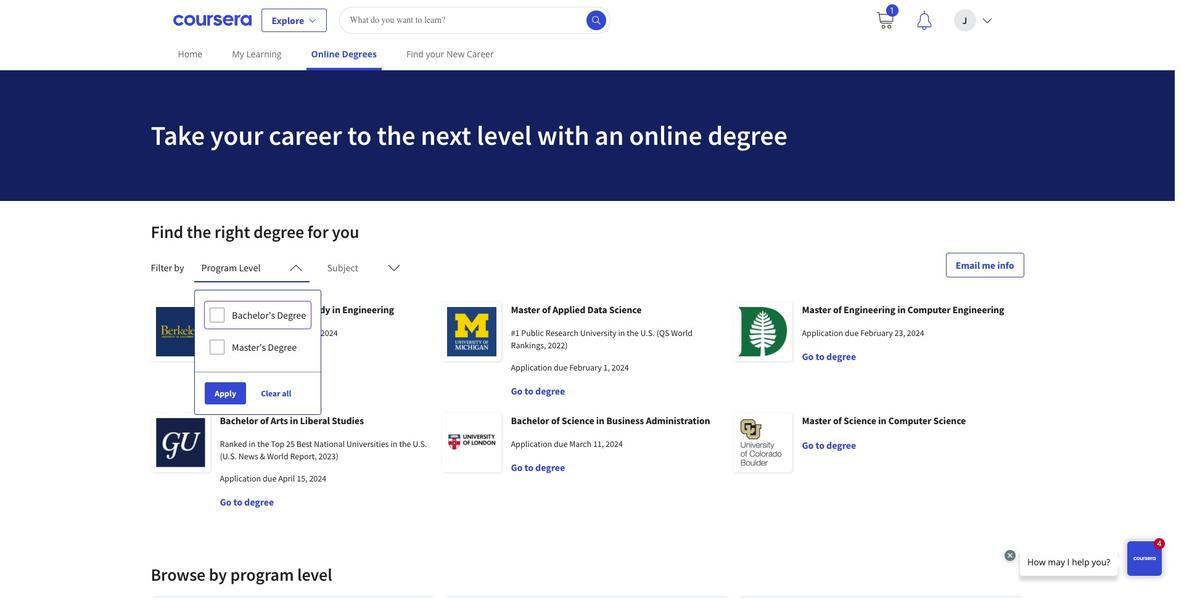 Task type: vqa. For each thing, say whether or not it's contained in the screenshot.
Degree associated with Master's Degree
yes



Task type: describe. For each thing, give the bounding box(es) containing it.
the right universities
[[399, 439, 411, 450]]

2022)
[[548, 340, 568, 351]]

#1 public research university in the u.s. (qs world rankings, 2022)
[[511, 328, 693, 351]]

master's
[[232, 341, 266, 353]]

go right 'university of london' image
[[511, 461, 523, 474]]

go left master's
[[220, 350, 232, 363]]

program
[[201, 262, 237, 274]]

program level button
[[194, 253, 310, 283]]

to right university of colorado boulder image
[[816, 439, 825, 452]]

find your new career link
[[402, 40, 499, 68]]

15,
[[297, 473, 308, 484]]

23,
[[895, 328, 906, 339]]

master for master of advanced study in engineering
[[220, 303, 249, 316]]

25
[[286, 439, 295, 450]]

in inside "#1 public research university in the u.s. (qs world rankings, 2022)"
[[618, 328, 625, 339]]

application due march 11, 2024
[[511, 439, 623, 450]]

application for bachelor of science in business administration
[[511, 439, 552, 450]]

learning
[[246, 48, 282, 60]]

february for advanced
[[278, 328, 311, 339]]

university of colorado boulder image
[[733, 413, 792, 473]]

#1
[[511, 328, 520, 339]]

university
[[580, 328, 617, 339]]

2 engineering from the left
[[844, 303, 896, 316]]

find the right degree for you
[[151, 221, 359, 243]]

to down application due march 11, 2024
[[525, 461, 534, 474]]

find your new career
[[406, 48, 494, 60]]

the left next
[[377, 118, 416, 152]]

universities
[[347, 439, 389, 450]]

bachelor's
[[232, 309, 275, 321]]

dartmouth college image
[[733, 302, 792, 361]]

browse by program level
[[151, 564, 332, 586]]

2023)
[[319, 451, 338, 462]]

advanced
[[262, 303, 303, 316]]

application down rankings,
[[511, 362, 552, 373]]

career
[[269, 118, 342, 152]]

due left april on the left of the page
[[263, 473, 277, 484]]

go to degree down application due march 11, 2024
[[511, 461, 565, 474]]

of for master of applied data science
[[542, 303, 551, 316]]

engineering for study
[[342, 303, 394, 316]]

email me info
[[956, 259, 1014, 271]]

application due february 1, 2024
[[511, 362, 629, 373]]

georgetown university image
[[151, 413, 210, 473]]

&
[[260, 451, 265, 462]]

business
[[606, 415, 644, 427]]

public
[[521, 328, 544, 339]]

to up the apply button
[[233, 350, 242, 363]]

with
[[537, 118, 589, 152]]

find for find your new career
[[406, 48, 424, 60]]

email
[[956, 259, 980, 271]]

you
[[332, 221, 359, 243]]

go right university of colorado boulder image
[[802, 439, 814, 452]]

u.s. inside "#1 public research university in the u.s. (qs world rankings, 2022)"
[[641, 328, 655, 339]]

april
[[278, 473, 295, 484]]

bachelor for bachelor of arts in liberal studies
[[220, 415, 258, 427]]

the inside "#1 public research university in the u.s. (qs world rankings, 2022)"
[[627, 328, 639, 339]]

march
[[569, 439, 592, 450]]

application for master of advanced study in engineering
[[220, 328, 261, 339]]

due down the 2022)
[[554, 362, 568, 373]]

apply
[[215, 388, 236, 399]]

online degrees
[[311, 48, 377, 60]]

me
[[982, 259, 996, 271]]

program
[[230, 564, 294, 586]]

clear all
[[261, 388, 291, 399]]

go right dartmouth college image
[[802, 350, 814, 363]]

bachelor of arts in liberal studies
[[220, 415, 364, 427]]

application for master of engineering in computer engineering
[[802, 328, 843, 339]]

master of applied data science
[[511, 303, 642, 316]]

1 link
[[865, 0, 905, 40]]

due for engineering
[[845, 328, 859, 339]]

ranked
[[220, 439, 247, 450]]

university of london image
[[442, 413, 501, 473]]

bachelor for bachelor of science in business administration
[[511, 415, 549, 427]]

1 horizontal spatial february
[[569, 362, 602, 373]]

application down news
[[220, 473, 261, 484]]

application due april 15, 2024
[[220, 473, 326, 484]]

go to degree up actions toolbar
[[220, 350, 274, 363]]

due for science
[[554, 439, 568, 450]]

bachelor's degree
[[232, 309, 306, 321]]

my learning
[[232, 48, 282, 60]]

report,
[[290, 451, 317, 462]]

top
[[271, 439, 285, 450]]

university of california, berkeley image
[[151, 302, 210, 361]]

administration
[[646, 415, 710, 427]]

0 vertical spatial level
[[477, 118, 532, 152]]

career
[[467, 48, 494, 60]]

degrees
[[342, 48, 377, 60]]

2024 for computer
[[907, 328, 924, 339]]

online
[[311, 48, 340, 60]]

u.s. inside ranked in the top 25 best national universities in the u.s. (u.s. news & world report, 2023)
[[413, 439, 427, 450]]

your for take
[[210, 118, 263, 152]]

master of engineering in computer engineering
[[802, 303, 1005, 316]]



Task type: locate. For each thing, give the bounding box(es) containing it.
bachelor of science in business administration
[[511, 415, 710, 427]]

1 vertical spatial find
[[151, 221, 183, 243]]

level right next
[[477, 118, 532, 152]]

due left the march
[[554, 439, 568, 450]]

of for master of science in computer science
[[833, 415, 842, 427]]

an
[[595, 118, 624, 152]]

study
[[305, 303, 330, 316]]

studies
[[332, 415, 364, 427]]

1 horizontal spatial u.s.
[[641, 328, 655, 339]]

coursera image
[[173, 10, 251, 30]]

national
[[314, 439, 345, 450]]

filter
[[151, 262, 172, 274]]

1 bachelor from the left
[[220, 415, 258, 427]]

2024 for business
[[606, 439, 623, 450]]

to down rankings,
[[525, 385, 534, 397]]

your inside find your new career "link"
[[426, 48, 444, 60]]

find up filter by
[[151, 221, 183, 243]]

go to degree down master of science in computer science
[[802, 439, 856, 452]]

go down (u.s.
[[220, 496, 232, 508]]

online
[[629, 118, 702, 152]]

bachelor up application due march 11, 2024
[[511, 415, 549, 427]]

find for find the right degree for you
[[151, 221, 183, 243]]

next
[[421, 118, 471, 152]]

data
[[587, 303, 607, 316]]

master right university of colorado boulder image
[[802, 415, 831, 427]]

0 vertical spatial find
[[406, 48, 424, 60]]

february
[[278, 328, 311, 339], [861, 328, 893, 339], [569, 362, 602, 373]]

0 vertical spatial world
[[671, 328, 693, 339]]

shopping cart: 1 item element
[[875, 4, 898, 30]]

application
[[220, 328, 261, 339], [802, 328, 843, 339], [511, 362, 552, 373], [511, 439, 552, 450], [220, 473, 261, 484]]

2024
[[321, 328, 338, 339], [907, 328, 924, 339], [612, 362, 629, 373], [606, 439, 623, 450], [309, 473, 326, 484]]

master for master of applied data science
[[511, 303, 540, 316]]

world inside "#1 public research university in the u.s. (qs world rankings, 2022)"
[[671, 328, 693, 339]]

master up 'application due february 23, 2024'
[[802, 303, 831, 316]]

degree for bachelor's degree
[[277, 309, 306, 321]]

0 horizontal spatial level
[[297, 564, 332, 586]]

go to degree down application due april 15, 2024 at the left
[[220, 496, 274, 508]]

due
[[263, 328, 277, 339], [845, 328, 859, 339], [554, 362, 568, 373], [554, 439, 568, 450], [263, 473, 277, 484]]

engineering down email me info button
[[953, 303, 1005, 316]]

1 engineering from the left
[[342, 303, 394, 316]]

to down application due april 15, 2024 at the left
[[233, 496, 242, 508]]

1 vertical spatial by
[[209, 564, 227, 586]]

8,
[[312, 328, 319, 339]]

go to degree down application due february 1, 2024
[[511, 385, 565, 397]]

1 vertical spatial computer
[[889, 415, 932, 427]]

your
[[426, 48, 444, 60], [210, 118, 263, 152]]

engineering for in
[[953, 303, 1005, 316]]

all
[[282, 388, 291, 399]]

your right take
[[210, 118, 263, 152]]

to down 'application due february 23, 2024'
[[816, 350, 825, 363]]

email me info button
[[946, 253, 1024, 278]]

2024 right "11,"
[[606, 439, 623, 450]]

info
[[998, 259, 1014, 271]]

best
[[297, 439, 312, 450]]

by right filter
[[174, 262, 184, 274]]

1 horizontal spatial world
[[671, 328, 693, 339]]

(qs
[[657, 328, 670, 339]]

research
[[546, 328, 579, 339]]

take
[[151, 118, 205, 152]]

u.s.
[[641, 328, 655, 339], [413, 439, 427, 450]]

by for filter
[[174, 262, 184, 274]]

of for bachelor of arts in liberal studies
[[260, 415, 269, 427]]

2024 for in
[[321, 328, 338, 339]]

due left 23,
[[845, 328, 859, 339]]

None search field
[[339, 6, 611, 34]]

degree
[[708, 118, 788, 152], [253, 221, 304, 243], [244, 350, 274, 363], [827, 350, 856, 363], [535, 385, 565, 397], [827, 439, 856, 452], [535, 461, 565, 474], [244, 496, 274, 508]]

0 horizontal spatial find
[[151, 221, 183, 243]]

master for master of science in computer science
[[802, 415, 831, 427]]

1,
[[604, 362, 610, 373]]

browse
[[151, 564, 206, 586]]

home link
[[173, 40, 207, 68]]

u.s. left 'university of london' image
[[413, 439, 427, 450]]

0 vertical spatial degree
[[277, 309, 306, 321]]

1
[[890, 4, 895, 16]]

degree for master's degree
[[268, 341, 297, 353]]

your for find
[[426, 48, 444, 60]]

master of science in computer science
[[802, 415, 966, 427]]

the left right on the left of the page
[[187, 221, 211, 243]]

0 horizontal spatial world
[[267, 451, 288, 462]]

for
[[308, 221, 329, 243]]

bachelor
[[220, 415, 258, 427], [511, 415, 549, 427]]

2024 right 8,
[[321, 328, 338, 339]]

2 bachelor from the left
[[511, 415, 549, 427]]

my learning link
[[227, 40, 287, 68]]

engineering right 'study'
[[342, 303, 394, 316]]

february left 1,
[[569, 362, 602, 373]]

0 horizontal spatial by
[[174, 262, 184, 274]]

actions toolbar
[[195, 372, 321, 415]]

online degrees link
[[306, 40, 382, 70]]

by for browse
[[209, 564, 227, 586]]

application due february 8, 2024
[[220, 328, 338, 339]]

go down rankings,
[[511, 385, 523, 397]]

level
[[239, 262, 261, 274]]

go
[[220, 350, 232, 363], [802, 350, 814, 363], [511, 385, 523, 397], [802, 439, 814, 452], [511, 461, 523, 474], [220, 496, 232, 508]]

2 horizontal spatial february
[[861, 328, 893, 339]]

due for advanced
[[263, 328, 277, 339]]

application due february 23, 2024
[[802, 328, 924, 339]]

0 horizontal spatial bachelor
[[220, 415, 258, 427]]

level
[[477, 118, 532, 152], [297, 564, 332, 586]]

new
[[447, 48, 465, 60]]

options list list box
[[195, 291, 321, 372]]

news
[[239, 451, 258, 462]]

go to degree down 'application due february 23, 2024'
[[802, 350, 856, 363]]

master's degree
[[232, 341, 297, 353]]

2024 right 15,
[[309, 473, 326, 484]]

clear
[[261, 388, 280, 399]]

master of advanced study in engineering
[[220, 303, 394, 316]]

world down top
[[267, 451, 288, 462]]

by right browse
[[209, 564, 227, 586]]

home
[[178, 48, 202, 60]]

applied
[[553, 303, 586, 316]]

by
[[174, 262, 184, 274], [209, 564, 227, 586]]

3 engineering from the left
[[953, 303, 1005, 316]]

2024 right 1,
[[612, 362, 629, 373]]

of for bachelor of science in business administration
[[551, 415, 560, 427]]

world inside ranked in the top 25 best national universities in the u.s. (u.s. news & world report, 2023)
[[267, 451, 288, 462]]

clear all button
[[256, 382, 296, 405]]

1 horizontal spatial your
[[426, 48, 444, 60]]

the
[[377, 118, 416, 152], [187, 221, 211, 243], [627, 328, 639, 339], [257, 439, 269, 450], [399, 439, 411, 450]]

engineering up 'application due february 23, 2024'
[[844, 303, 896, 316]]

to right career
[[347, 118, 372, 152]]

program level
[[201, 262, 261, 274]]

1 horizontal spatial by
[[209, 564, 227, 586]]

0 vertical spatial u.s.
[[641, 328, 655, 339]]

science
[[609, 303, 642, 316], [562, 415, 594, 427], [844, 415, 876, 427], [934, 415, 966, 427]]

in
[[332, 303, 340, 316], [898, 303, 906, 316], [618, 328, 625, 339], [290, 415, 298, 427], [596, 415, 605, 427], [878, 415, 887, 427], [249, 439, 256, 450], [391, 439, 397, 450]]

1 horizontal spatial find
[[406, 48, 424, 60]]

master up master's
[[220, 303, 249, 316]]

master up public
[[511, 303, 540, 316]]

your left new
[[426, 48, 444, 60]]

1 vertical spatial level
[[297, 564, 332, 586]]

1 vertical spatial your
[[210, 118, 263, 152]]

1 vertical spatial world
[[267, 451, 288, 462]]

computer for engineering
[[908, 303, 951, 316]]

filter by
[[151, 262, 184, 274]]

0 vertical spatial computer
[[908, 303, 951, 316]]

0 horizontal spatial engineering
[[342, 303, 394, 316]]

0 horizontal spatial u.s.
[[413, 439, 427, 450]]

february left 8,
[[278, 328, 311, 339]]

list
[[146, 591, 1029, 598]]

apply button
[[205, 382, 246, 405]]

find inside "link"
[[406, 48, 424, 60]]

application left the march
[[511, 439, 552, 450]]

degree up application due february 8, 2024
[[277, 309, 306, 321]]

world
[[671, 328, 693, 339], [267, 451, 288, 462]]

master
[[220, 303, 249, 316], [511, 303, 540, 316], [802, 303, 831, 316], [802, 415, 831, 427]]

right
[[215, 221, 250, 243]]

computer for science
[[889, 415, 932, 427]]

1 horizontal spatial level
[[477, 118, 532, 152]]

due up master's degree at the bottom
[[263, 328, 277, 339]]

11,
[[593, 439, 604, 450]]

the left "(qs"
[[627, 328, 639, 339]]

ranked in the top 25 best national universities in the u.s. (u.s. news & world report, 2023)
[[220, 439, 427, 462]]

degree
[[277, 309, 306, 321], [268, 341, 297, 353]]

world right "(qs"
[[671, 328, 693, 339]]

february left 23,
[[861, 328, 893, 339]]

2024 right 23,
[[907, 328, 924, 339]]

rankings,
[[511, 340, 546, 351]]

application right dartmouth college image
[[802, 328, 843, 339]]

(u.s.
[[220, 451, 237, 462]]

1 horizontal spatial engineering
[[844, 303, 896, 316]]

level right program
[[297, 564, 332, 586]]

1 vertical spatial degree
[[268, 341, 297, 353]]

bachelor up ranked
[[220, 415, 258, 427]]

0 horizontal spatial february
[[278, 328, 311, 339]]

degree down application due february 8, 2024
[[268, 341, 297, 353]]

find left new
[[406, 48, 424, 60]]

0 vertical spatial by
[[174, 262, 184, 274]]

1 vertical spatial u.s.
[[413, 439, 427, 450]]

my
[[232, 48, 244, 60]]

of for master of advanced study in engineering
[[251, 303, 260, 316]]

take your career to the next level with an online degree
[[151, 118, 788, 152]]

of for master of engineering in computer engineering
[[833, 303, 842, 316]]

0 vertical spatial your
[[426, 48, 444, 60]]

master for master of engineering in computer engineering
[[802, 303, 831, 316]]

university of michigan image
[[442, 302, 501, 361]]

february for engineering
[[861, 328, 893, 339]]

application up master's
[[220, 328, 261, 339]]

go to degree
[[220, 350, 274, 363], [802, 350, 856, 363], [511, 385, 565, 397], [802, 439, 856, 452], [511, 461, 565, 474], [220, 496, 274, 508]]

arts
[[271, 415, 288, 427]]

1 horizontal spatial bachelor
[[511, 415, 549, 427]]

0 horizontal spatial your
[[210, 118, 263, 152]]

the up &
[[257, 439, 269, 450]]

liberal
[[300, 415, 330, 427]]

2 horizontal spatial engineering
[[953, 303, 1005, 316]]

of
[[251, 303, 260, 316], [542, 303, 551, 316], [833, 303, 842, 316], [260, 415, 269, 427], [551, 415, 560, 427], [833, 415, 842, 427]]

u.s. left "(qs"
[[641, 328, 655, 339]]



